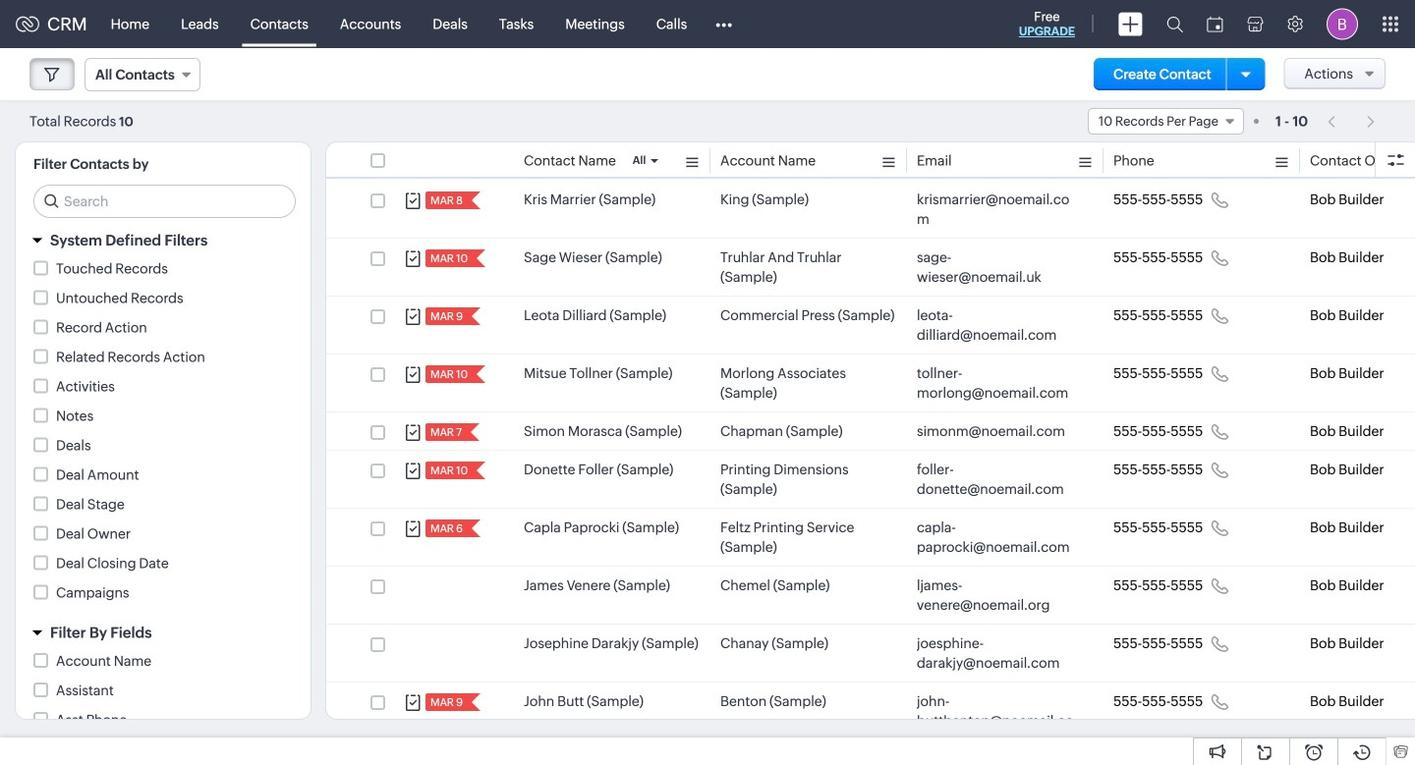 Task type: locate. For each thing, give the bounding box(es) containing it.
Other Modules field
[[703, 8, 745, 40]]

logo image
[[16, 16, 39, 32]]

row group
[[326, 181, 1415, 761]]

Search text field
[[34, 186, 295, 217]]

navigation
[[1318, 107, 1386, 136]]

profile element
[[1315, 0, 1370, 48]]

create menu image
[[1118, 12, 1143, 36]]

None field
[[85, 58, 200, 91], [1088, 108, 1244, 135], [85, 58, 200, 91], [1088, 108, 1244, 135]]



Task type: describe. For each thing, give the bounding box(es) containing it.
profile image
[[1327, 8, 1358, 40]]

create menu element
[[1107, 0, 1155, 48]]

calendar image
[[1207, 16, 1224, 32]]

search image
[[1167, 16, 1183, 32]]

search element
[[1155, 0, 1195, 48]]



